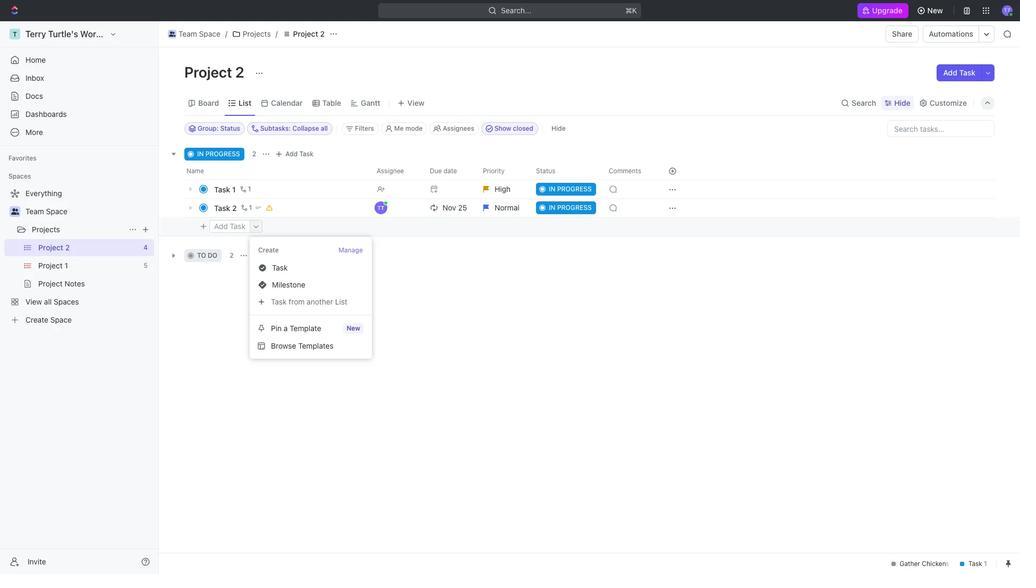 Task type: describe. For each thing, give the bounding box(es) containing it.
board
[[198, 98, 219, 107]]

task 1
[[214, 185, 236, 194]]

table
[[322, 98, 341, 107]]

template
[[290, 324, 321, 333]]

a
[[284, 324, 288, 333]]

spaces
[[9, 172, 31, 180]]

1 horizontal spatial add
[[286, 150, 298, 158]]

user group image
[[11, 208, 19, 215]]

favorites
[[9, 154, 37, 162]]

search button
[[838, 95, 880, 110]]

in
[[197, 150, 204, 158]]

pin a template
[[271, 324, 321, 333]]

add task for the bottommost the add task button
[[214, 221, 246, 231]]

gantt link
[[359, 95, 381, 110]]

assignees button
[[430, 122, 479, 135]]

0 vertical spatial team
[[179, 29, 197, 38]]

2 horizontal spatial add task button
[[937, 64, 982, 81]]

browse templates
[[271, 341, 334, 350]]

invite
[[28, 557, 46, 566]]

table link
[[320, 95, 341, 110]]

hide inside dropdown button
[[895, 98, 911, 107]]

task from another list
[[271, 297, 348, 306]]

hide button
[[882, 95, 914, 110]]

share button
[[886, 26, 919, 43]]

task from another list button
[[254, 293, 368, 310]]

list inside dropdown button
[[335, 297, 348, 306]]

another
[[307, 297, 333, 306]]

1 horizontal spatial projects link
[[230, 28, 274, 40]]

upgrade
[[873, 6, 903, 15]]

from
[[289, 297, 305, 306]]

board link
[[196, 95, 219, 110]]

inbox link
[[4, 70, 154, 87]]

progress
[[206, 150, 240, 158]]

calendar link
[[269, 95, 303, 110]]

to
[[197, 251, 206, 259]]

1 horizontal spatial space
[[199, 29, 221, 38]]

task 2
[[214, 203, 237, 212]]

add for the bottommost the add task button
[[214, 221, 228, 231]]

docs
[[26, 91, 43, 100]]

browse templates button
[[254, 338, 368, 355]]

task inside task button
[[272, 263, 288, 272]]

search...
[[502, 6, 532, 15]]

0 horizontal spatial project
[[184, 63, 232, 81]]

milestone button
[[254, 276, 368, 293]]

1 / from the left
[[225, 29, 227, 38]]

task button
[[254, 259, 368, 276]]

space inside tree
[[46, 207, 67, 216]]

home link
[[4, 52, 154, 69]]

in progress
[[197, 150, 240, 158]]



Task type: vqa. For each thing, say whether or not it's contained in the screenshot.
people,
no



Task type: locate. For each thing, give the bounding box(es) containing it.
1 vertical spatial add
[[286, 150, 298, 158]]

0 vertical spatial new
[[928, 6, 944, 15]]

browse
[[271, 341, 296, 350]]

0 vertical spatial projects
[[243, 29, 271, 38]]

projects link
[[230, 28, 274, 40], [32, 221, 124, 238]]

1
[[232, 185, 236, 194], [248, 185, 251, 193], [249, 204, 252, 212]]

new up browse templates button
[[347, 324, 360, 332]]

project 2 link
[[280, 28, 327, 40]]

list link
[[237, 95, 252, 110]]

search
[[852, 98, 877, 107]]

team space link
[[165, 28, 223, 40], [26, 203, 152, 220]]

0 vertical spatial project 2
[[293, 29, 325, 38]]

2
[[320, 29, 325, 38], [235, 63, 244, 81], [252, 150, 256, 158], [232, 203, 237, 212], [230, 251, 234, 259]]

1 button right task 1
[[238, 184, 253, 195]]

1 button
[[238, 184, 253, 195], [239, 203, 254, 213]]

1 horizontal spatial /
[[276, 29, 278, 38]]

projects link inside tree
[[32, 221, 124, 238]]

1 button right task 2
[[239, 203, 254, 213]]

/
[[225, 29, 227, 38], [276, 29, 278, 38]]

new up automations
[[928, 6, 944, 15]]

0 vertical spatial hide
[[895, 98, 911, 107]]

1 vertical spatial projects link
[[32, 221, 124, 238]]

team space right user group icon
[[179, 29, 221, 38]]

create
[[258, 246, 279, 254]]

list right board
[[239, 98, 252, 107]]

0 horizontal spatial /
[[225, 29, 227, 38]]

team right user group image
[[26, 207, 44, 216]]

space right user group image
[[46, 207, 67, 216]]

project inside project 2 link
[[293, 29, 318, 38]]

1 vertical spatial list
[[335, 297, 348, 306]]

to do
[[197, 251, 217, 259]]

manage
[[339, 246, 363, 254]]

1 button for 1
[[238, 184, 253, 195]]

add down task 2
[[214, 221, 228, 231]]

automations
[[929, 29, 974, 38]]

1 vertical spatial new
[[347, 324, 360, 332]]

add task button down task 2
[[209, 220, 250, 233]]

favorites button
[[4, 152, 41, 165]]

add task
[[944, 68, 976, 77], [286, 150, 314, 158], [214, 221, 246, 231]]

2 vertical spatial add
[[214, 221, 228, 231]]

1 vertical spatial space
[[46, 207, 67, 216]]

space
[[199, 29, 221, 38], [46, 207, 67, 216]]

1 vertical spatial project 2
[[184, 63, 248, 81]]

tree containing team space
[[4, 185, 154, 329]]

task
[[960, 68, 976, 77], [300, 150, 314, 158], [214, 185, 230, 194], [214, 203, 230, 212], [230, 221, 246, 231], [272, 263, 288, 272], [271, 297, 287, 306]]

0 vertical spatial add task
[[944, 68, 976, 77]]

2 horizontal spatial add
[[944, 68, 958, 77]]

1 right task 1
[[248, 185, 251, 193]]

new
[[928, 6, 944, 15], [347, 324, 360, 332]]

customize
[[930, 98, 967, 107]]

0 vertical spatial project
[[293, 29, 318, 38]]

add task down task 2
[[214, 221, 246, 231]]

0 horizontal spatial team
[[26, 207, 44, 216]]

1 vertical spatial team space
[[26, 207, 67, 216]]

project 2
[[293, 29, 325, 38], [184, 63, 248, 81]]

0 horizontal spatial new
[[347, 324, 360, 332]]

add task up the customize
[[944, 68, 976, 77]]

inbox
[[26, 73, 44, 82]]

1 horizontal spatial projects
[[243, 29, 271, 38]]

0 horizontal spatial list
[[239, 98, 252, 107]]

dashboards link
[[4, 106, 154, 123]]

0 horizontal spatial add task button
[[209, 220, 250, 233]]

hide button
[[547, 122, 570, 135]]

space right user group icon
[[199, 29, 221, 38]]

1 vertical spatial hide
[[552, 124, 566, 132]]

team space
[[179, 29, 221, 38], [26, 207, 67, 216]]

team space inside sidebar navigation
[[26, 207, 67, 216]]

customize button
[[916, 95, 971, 110]]

0 horizontal spatial projects link
[[32, 221, 124, 238]]

2 vertical spatial add task button
[[209, 220, 250, 233]]

add
[[944, 68, 958, 77], [286, 150, 298, 158], [214, 221, 228, 231]]

1 right task 2
[[249, 204, 252, 212]]

1 vertical spatial add task button
[[273, 148, 318, 161]]

do
[[208, 251, 217, 259]]

milestone
[[272, 280, 305, 289]]

1 for task 1
[[248, 185, 251, 193]]

manage button
[[338, 246, 364, 255]]

new button
[[913, 2, 950, 19]]

hide inside button
[[552, 124, 566, 132]]

1 horizontal spatial hide
[[895, 98, 911, 107]]

2 / from the left
[[276, 29, 278, 38]]

add task button up the customize
[[937, 64, 982, 81]]

1 horizontal spatial list
[[335, 297, 348, 306]]

0 horizontal spatial team space link
[[26, 203, 152, 220]]

sidebar navigation
[[0, 21, 159, 574]]

0 vertical spatial space
[[199, 29, 221, 38]]

0 vertical spatial team space link
[[165, 28, 223, 40]]

assignees
[[443, 124, 475, 132]]

0 horizontal spatial add
[[214, 221, 228, 231]]

1 vertical spatial team space link
[[26, 203, 152, 220]]

projects
[[243, 29, 271, 38], [32, 225, 60, 234]]

list right another
[[335, 297, 348, 306]]

0 horizontal spatial space
[[46, 207, 67, 216]]

0 horizontal spatial team space
[[26, 207, 67, 216]]

add task button down calendar link
[[273, 148, 318, 161]]

1 vertical spatial team
[[26, 207, 44, 216]]

docs link
[[4, 88, 154, 105]]

0 vertical spatial add
[[944, 68, 958, 77]]

0 vertical spatial 1 button
[[238, 184, 253, 195]]

1 up task 2
[[232, 185, 236, 194]]

1 horizontal spatial project 2
[[293, 29, 325, 38]]

0 horizontal spatial add task
[[214, 221, 246, 231]]

1 button for 2
[[239, 203, 254, 213]]

1 horizontal spatial team space
[[179, 29, 221, 38]]

1 vertical spatial add task
[[286, 150, 314, 158]]

dashboards
[[26, 110, 67, 119]]

tree inside sidebar navigation
[[4, 185, 154, 329]]

gantt
[[361, 98, 381, 107]]

add up the customize
[[944, 68, 958, 77]]

add task down calendar
[[286, 150, 314, 158]]

hide
[[895, 98, 911, 107], [552, 124, 566, 132]]

1 vertical spatial projects
[[32, 225, 60, 234]]

1 vertical spatial project
[[184, 63, 232, 81]]

0 horizontal spatial projects
[[32, 225, 60, 234]]

Search tasks... text field
[[888, 121, 995, 137]]

share
[[893, 29, 913, 38]]

0 vertical spatial list
[[239, 98, 252, 107]]

task inside task from another list dropdown button
[[271, 297, 287, 306]]

calendar
[[271, 98, 303, 107]]

team space right user group image
[[26, 207, 67, 216]]

0 vertical spatial team space
[[179, 29, 221, 38]]

1 horizontal spatial add task button
[[273, 148, 318, 161]]

1 horizontal spatial new
[[928, 6, 944, 15]]

list
[[239, 98, 252, 107], [335, 297, 348, 306]]

add down calendar link
[[286, 150, 298, 158]]

new inside button
[[928, 6, 944, 15]]

add task button
[[937, 64, 982, 81], [273, 148, 318, 161], [209, 220, 250, 233]]

upgrade link
[[858, 3, 909, 18]]

1 horizontal spatial team
[[179, 29, 197, 38]]

pin
[[271, 324, 282, 333]]

1 horizontal spatial project
[[293, 29, 318, 38]]

0 vertical spatial projects link
[[230, 28, 274, 40]]

project
[[293, 29, 318, 38], [184, 63, 232, 81]]

home
[[26, 55, 46, 64]]

⌘k
[[626, 6, 638, 15]]

2 horizontal spatial add task
[[944, 68, 976, 77]]

templates
[[298, 341, 334, 350]]

1 horizontal spatial team space link
[[165, 28, 223, 40]]

0 horizontal spatial hide
[[552, 124, 566, 132]]

user group image
[[169, 31, 176, 37]]

team inside sidebar navigation
[[26, 207, 44, 216]]

projects inside tree
[[32, 225, 60, 234]]

0 vertical spatial add task button
[[937, 64, 982, 81]]

automations button
[[924, 26, 979, 42]]

add for the right the add task button
[[944, 68, 958, 77]]

team right user group icon
[[179, 29, 197, 38]]

2 vertical spatial add task
[[214, 221, 246, 231]]

team space link inside sidebar navigation
[[26, 203, 152, 220]]

1 vertical spatial 1 button
[[239, 203, 254, 213]]

1 for task 2
[[249, 204, 252, 212]]

add task for the right the add task button
[[944, 68, 976, 77]]

0 horizontal spatial project 2
[[184, 63, 248, 81]]

team
[[179, 29, 197, 38], [26, 207, 44, 216]]

1 horizontal spatial add task
[[286, 150, 314, 158]]

tree
[[4, 185, 154, 329]]



